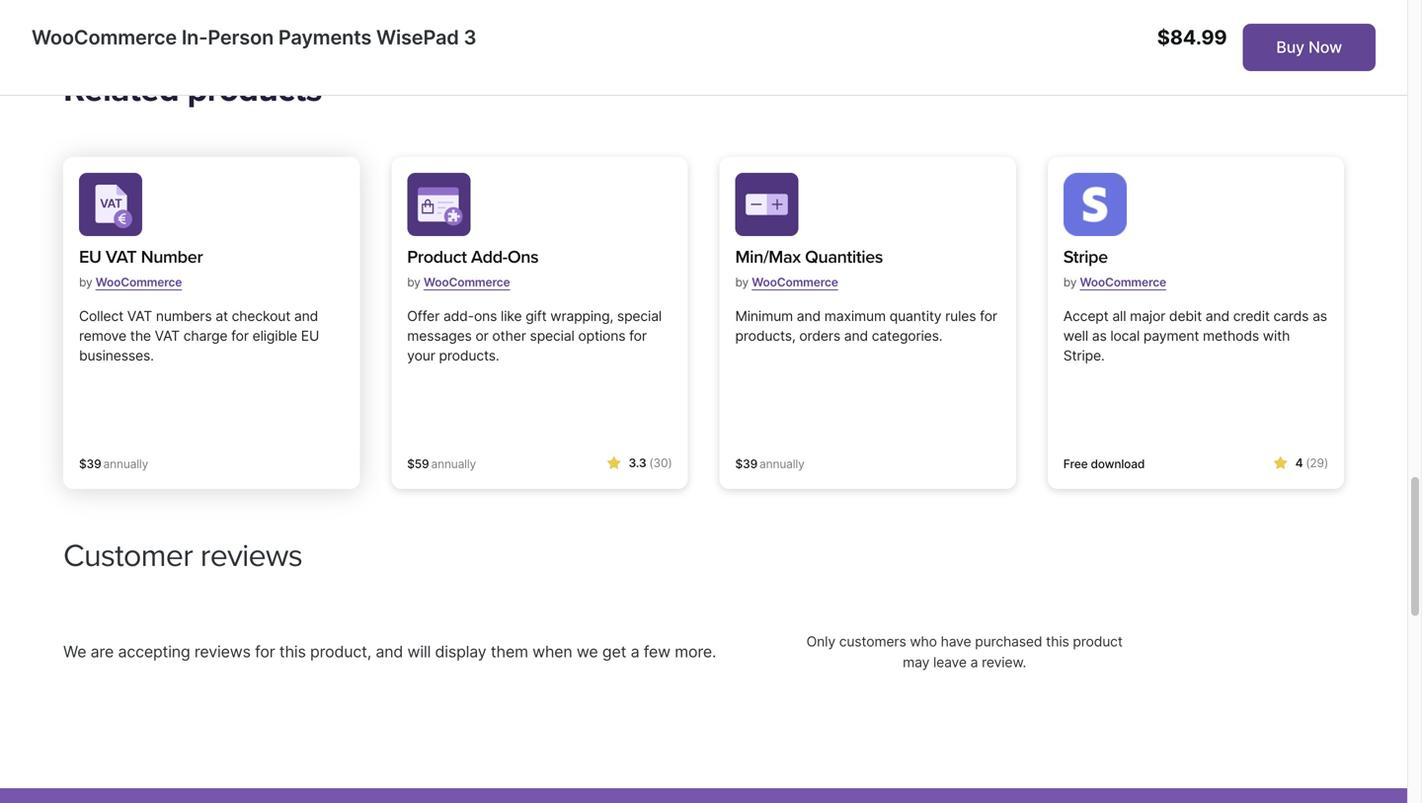 Task type: describe. For each thing, give the bounding box(es) containing it.
may
[[903, 654, 930, 670]]

woocommerce inside min/max quantities by woocommerce
[[752, 275, 838, 289]]

collect vat numbers at checkout and remove the vat charge for eligible eu businesses.
[[79, 307, 319, 364]]

purchased
[[975, 633, 1042, 650]]

and inside accept all major debit and credit cards as well as local payment methods with stripe.
[[1206, 307, 1230, 324]]

free
[[1064, 457, 1088, 471]]

woocommerce inside product add-ons by woocommerce
[[424, 275, 510, 289]]

product
[[1073, 633, 1123, 650]]

$84.99
[[1157, 25, 1227, 49]]

4
[[1296, 456, 1303, 470]]

0 vertical spatial as
[[1313, 307, 1327, 324]]

customers
[[839, 633, 906, 650]]

product,
[[310, 642, 371, 661]]

businesses.
[[79, 347, 154, 364]]

woocommerce inside stripe by woocommerce
[[1080, 275, 1166, 289]]

more.
[[675, 642, 716, 661]]

min/max quantities by woocommerce
[[735, 246, 883, 289]]

minimum
[[735, 307, 793, 324]]

0 horizontal spatial as
[[1092, 327, 1107, 344]]

categories.
[[872, 327, 943, 344]]

offer
[[407, 307, 440, 324]]

eu inside collect vat numbers at checkout and remove the vat charge for eligible eu businesses.
[[301, 327, 319, 344]]

who
[[910, 633, 937, 650]]

messages
[[407, 327, 472, 344]]

this for product
[[1046, 633, 1069, 650]]

we are accepting reviews for this product, and will display them when we get a few more.
[[63, 642, 716, 661]]

3.3 ( 30 )
[[629, 456, 672, 470]]

maximum
[[825, 307, 886, 324]]

woocommerce up related
[[32, 25, 177, 49]]

we
[[577, 642, 598, 661]]

product add-ons by woocommerce
[[407, 246, 539, 289]]

by inside stripe by woocommerce
[[1064, 275, 1077, 289]]

accepting
[[118, 642, 190, 661]]

with
[[1263, 327, 1290, 344]]

display
[[435, 642, 486, 661]]

and inside collect vat numbers at checkout and remove the vat charge for eligible eu businesses.
[[294, 307, 318, 324]]

or
[[476, 327, 489, 344]]

well
[[1064, 327, 1088, 344]]

woocommerce link for eu
[[96, 267, 182, 297]]

1 vertical spatial special
[[530, 327, 575, 344]]

download
[[1091, 457, 1145, 471]]

stripe by woocommerce
[[1064, 246, 1166, 289]]

ons
[[474, 307, 497, 324]]

product
[[407, 246, 467, 267]]

like
[[501, 307, 522, 324]]

woocommerce in-person payments wisepad 3
[[32, 25, 476, 49]]

vat for eu
[[106, 246, 137, 267]]

review.
[[982, 654, 1026, 670]]

ons
[[508, 246, 539, 267]]

in-
[[182, 25, 208, 49]]

0 horizontal spatial a
[[631, 642, 639, 661]]

stripe link
[[1064, 244, 1166, 270]]

30
[[653, 456, 668, 470]]

related
[[63, 69, 179, 111]]

the
[[130, 327, 151, 344]]

quantity
[[890, 307, 942, 324]]

few
[[644, 642, 671, 661]]

products.
[[439, 347, 499, 364]]

annually for number
[[103, 457, 148, 471]]

are
[[91, 642, 114, 661]]

stripe
[[1064, 246, 1108, 267]]

and left "will"
[[376, 642, 403, 661]]

customer
[[63, 537, 193, 575]]

offer add-ons like gift wrapping, special messages or other special options for your products.
[[407, 307, 662, 364]]

by inside product add-ons by woocommerce
[[407, 275, 421, 289]]

min/max quantities link
[[735, 244, 883, 270]]

products,
[[735, 327, 796, 344]]

2 annually from the left
[[431, 457, 476, 471]]

eu vat number by woocommerce
[[79, 246, 203, 289]]

orders
[[799, 327, 841, 344]]

products
[[187, 69, 322, 111]]

for inside minimum and maximum quantity rules for products, orders and categories.
[[980, 307, 998, 324]]

) for woocommerce
[[1324, 456, 1328, 470]]

free download
[[1064, 457, 1145, 471]]

3.3
[[629, 456, 647, 470]]

by inside min/max quantities by woocommerce
[[735, 275, 749, 289]]

related products
[[63, 69, 322, 111]]

have
[[941, 633, 971, 650]]

eu inside eu vat number by woocommerce
[[79, 246, 101, 267]]

minimum and maximum quantity rules for products, orders and categories.
[[735, 307, 998, 344]]



Task type: locate. For each thing, give the bounding box(es) containing it.
) right 4 on the right of page
[[1324, 456, 1328, 470]]

quantities
[[805, 246, 883, 267]]

for left product,
[[255, 642, 275, 661]]

will
[[407, 642, 431, 661]]

1 horizontal spatial a
[[971, 654, 978, 670]]

1 vertical spatial as
[[1092, 327, 1107, 344]]

checkout
[[232, 307, 291, 324]]

) for ons
[[668, 456, 672, 470]]

a right 'get'
[[631, 642, 639, 661]]

29
[[1310, 456, 1324, 470]]

other
[[492, 327, 526, 344]]

2 ( from the left
[[1306, 456, 1310, 470]]

for right options
[[629, 327, 647, 344]]

by up collect
[[79, 275, 92, 289]]

1 vertical spatial reviews
[[194, 642, 251, 661]]

$59
[[407, 457, 429, 471]]

0 horizontal spatial $39
[[79, 457, 101, 471]]

0 horizontal spatial this
[[279, 642, 306, 661]]

annually
[[103, 457, 148, 471], [431, 457, 476, 471], [760, 457, 805, 471]]

for inside collect vat numbers at checkout and remove the vat charge for eligible eu businesses.
[[231, 327, 249, 344]]

woocommerce link for min/max
[[752, 267, 838, 297]]

vat down numbers
[[155, 327, 180, 344]]

special down gift
[[530, 327, 575, 344]]

1 horizontal spatial annually
[[431, 457, 476, 471]]

woocommerce link for product
[[424, 267, 510, 297]]

1 horizontal spatial (
[[1306, 456, 1310, 470]]

gift
[[526, 307, 547, 324]]

and up 'eligible'
[[294, 307, 318, 324]]

1 horizontal spatial this
[[1046, 633, 1069, 650]]

for
[[980, 307, 998, 324], [231, 327, 249, 344], [629, 327, 647, 344], [255, 642, 275, 661]]

payment
[[1144, 327, 1199, 344]]

major
[[1130, 307, 1166, 324]]

only
[[807, 633, 836, 650]]

2 horizontal spatial annually
[[760, 457, 805, 471]]

1 ) from the left
[[668, 456, 672, 470]]

$59 annually
[[407, 457, 476, 471]]

cards
[[1274, 307, 1309, 324]]

4 ( 29 )
[[1296, 456, 1328, 470]]

stripe.
[[1064, 347, 1105, 364]]

this
[[1046, 633, 1069, 650], [279, 642, 306, 661]]

)
[[668, 456, 672, 470], [1324, 456, 1328, 470]]

$39 annually for number
[[79, 457, 148, 471]]

( for woocommerce
[[1306, 456, 1310, 470]]

woocommerce link for stripe
[[1080, 267, 1166, 297]]

1 horizontal spatial $39 annually
[[735, 457, 805, 471]]

for down checkout
[[231, 327, 249, 344]]

(
[[649, 456, 653, 470], [1306, 456, 1310, 470]]

1 $39 annually from the left
[[79, 457, 148, 471]]

when
[[533, 642, 572, 661]]

remove
[[79, 327, 126, 344]]

woocommerce link up collect
[[96, 267, 182, 297]]

rules
[[945, 307, 976, 324]]

local
[[1111, 327, 1140, 344]]

2 vertical spatial vat
[[155, 327, 180, 344]]

0 horizontal spatial )
[[668, 456, 672, 470]]

0 vertical spatial reviews
[[200, 537, 302, 575]]

accept
[[1064, 307, 1109, 324]]

number
[[141, 246, 203, 267]]

woocommerce down product add-ons link
[[424, 275, 510, 289]]

only customers who have purchased this product may leave a review.
[[807, 633, 1123, 670]]

special
[[617, 307, 662, 324], [530, 327, 575, 344]]

this left product
[[1046, 633, 1069, 650]]

2 $39 from the left
[[735, 457, 758, 471]]

this for product,
[[279, 642, 306, 661]]

woocommerce link up minimum at the right top of page
[[752, 267, 838, 297]]

woocommerce down eu vat number link
[[96, 275, 182, 289]]

$39 for by
[[735, 457, 758, 471]]

1 woocommerce link from the left
[[96, 267, 182, 297]]

leave
[[933, 654, 967, 670]]

and up orders
[[797, 307, 821, 324]]

1 horizontal spatial $39
[[735, 457, 758, 471]]

1 annually from the left
[[103, 457, 148, 471]]

add-
[[471, 246, 508, 267]]

eu right 'eligible'
[[301, 327, 319, 344]]

and up methods
[[1206, 307, 1230, 324]]

1 by from the left
[[79, 275, 92, 289]]

all
[[1112, 307, 1126, 324]]

options
[[578, 327, 626, 344]]

as right well
[[1092, 327, 1107, 344]]

0 horizontal spatial annually
[[103, 457, 148, 471]]

eu vat number link
[[79, 244, 203, 270]]

1 horizontal spatial as
[[1313, 307, 1327, 324]]

accept all major debit and credit cards as well as local payment methods with stripe.
[[1064, 307, 1327, 364]]

by down product
[[407, 275, 421, 289]]

and down maximum
[[844, 327, 868, 344]]

0 vertical spatial vat
[[106, 246, 137, 267]]

1 vertical spatial eu
[[301, 327, 319, 344]]

eu
[[79, 246, 101, 267], [301, 327, 319, 344]]

product add-ons link
[[407, 244, 539, 270]]

vat
[[106, 246, 137, 267], [127, 307, 152, 324], [155, 327, 180, 344]]

annually for by
[[760, 457, 805, 471]]

1 $39 from the left
[[79, 457, 101, 471]]

person
[[208, 25, 274, 49]]

by down min/max in the top right of the page
[[735, 275, 749, 289]]

( right 4 on the right of page
[[1306, 456, 1310, 470]]

4 woocommerce link from the left
[[1080, 267, 1166, 297]]

3 woocommerce link from the left
[[752, 267, 838, 297]]

woocommerce link up all
[[1080, 267, 1166, 297]]

wisepad
[[376, 25, 459, 49]]

credit
[[1233, 307, 1270, 324]]

woocommerce down stripe link
[[1080, 275, 1166, 289]]

2 ) from the left
[[1324, 456, 1328, 470]]

add-
[[443, 307, 474, 324]]

buy now link
[[1243, 24, 1376, 71]]

) right 3.3
[[668, 456, 672, 470]]

for right rules
[[980, 307, 998, 324]]

by inside eu vat number by woocommerce
[[79, 275, 92, 289]]

( right 3.3
[[649, 456, 653, 470]]

2 woocommerce link from the left
[[424, 267, 510, 297]]

as right cards
[[1313, 307, 1327, 324]]

at
[[216, 307, 228, 324]]

them
[[491, 642, 528, 661]]

$39 annually for by
[[735, 457, 805, 471]]

numbers
[[156, 307, 212, 324]]

4 by from the left
[[1064, 275, 1077, 289]]

woocommerce down min/max quantities link
[[752, 275, 838, 289]]

debit
[[1169, 307, 1202, 324]]

1 ( from the left
[[649, 456, 653, 470]]

3 annually from the left
[[760, 457, 805, 471]]

for inside offer add-ons like gift wrapping, special messages or other special options for your products.
[[629, 327, 647, 344]]

special up options
[[617, 307, 662, 324]]

vat inside eu vat number by woocommerce
[[106, 246, 137, 267]]

0 horizontal spatial special
[[530, 327, 575, 344]]

1 vertical spatial vat
[[127, 307, 152, 324]]

woocommerce link up add-
[[424, 267, 510, 297]]

2 by from the left
[[407, 275, 421, 289]]

( for ons
[[649, 456, 653, 470]]

vat for collect
[[127, 307, 152, 324]]

a
[[631, 642, 639, 661], [971, 654, 978, 670]]

buy
[[1277, 38, 1305, 57]]

0 vertical spatial eu
[[79, 246, 101, 267]]

eu up collect
[[79, 246, 101, 267]]

woocommerce inside eu vat number by woocommerce
[[96, 275, 182, 289]]

0 horizontal spatial $39 annually
[[79, 457, 148, 471]]

we
[[63, 642, 86, 661]]

0 horizontal spatial (
[[649, 456, 653, 470]]

min/max
[[735, 246, 801, 267]]

by
[[79, 275, 92, 289], [407, 275, 421, 289], [735, 275, 749, 289], [1064, 275, 1077, 289]]

3 by from the left
[[735, 275, 749, 289]]

this left product,
[[279, 642, 306, 661]]

get
[[602, 642, 626, 661]]

vat up the
[[127, 307, 152, 324]]

1 horizontal spatial )
[[1324, 456, 1328, 470]]

0 vertical spatial special
[[617, 307, 662, 324]]

1 horizontal spatial eu
[[301, 327, 319, 344]]

wrapping,
[[550, 307, 614, 324]]

a inside only customers who have purchased this product may leave a review.
[[971, 654, 978, 670]]

payments
[[278, 25, 372, 49]]

0 horizontal spatial eu
[[79, 246, 101, 267]]

this inside only customers who have purchased this product may leave a review.
[[1046, 633, 1069, 650]]

1 horizontal spatial special
[[617, 307, 662, 324]]

buy now
[[1277, 38, 1342, 57]]

3
[[464, 25, 476, 49]]

methods
[[1203, 327, 1259, 344]]

vat left number
[[106, 246, 137, 267]]

$39 annually
[[79, 457, 148, 471], [735, 457, 805, 471]]

charge
[[183, 327, 227, 344]]

eligible
[[252, 327, 297, 344]]

2 $39 annually from the left
[[735, 457, 805, 471]]

collect
[[79, 307, 123, 324]]

$39
[[79, 457, 101, 471], [735, 457, 758, 471]]

your
[[407, 347, 435, 364]]

$39 for number
[[79, 457, 101, 471]]

by down stripe
[[1064, 275, 1077, 289]]

a right leave
[[971, 654, 978, 670]]



Task type: vqa. For each thing, say whether or not it's contained in the screenshot.
) to the left
yes



